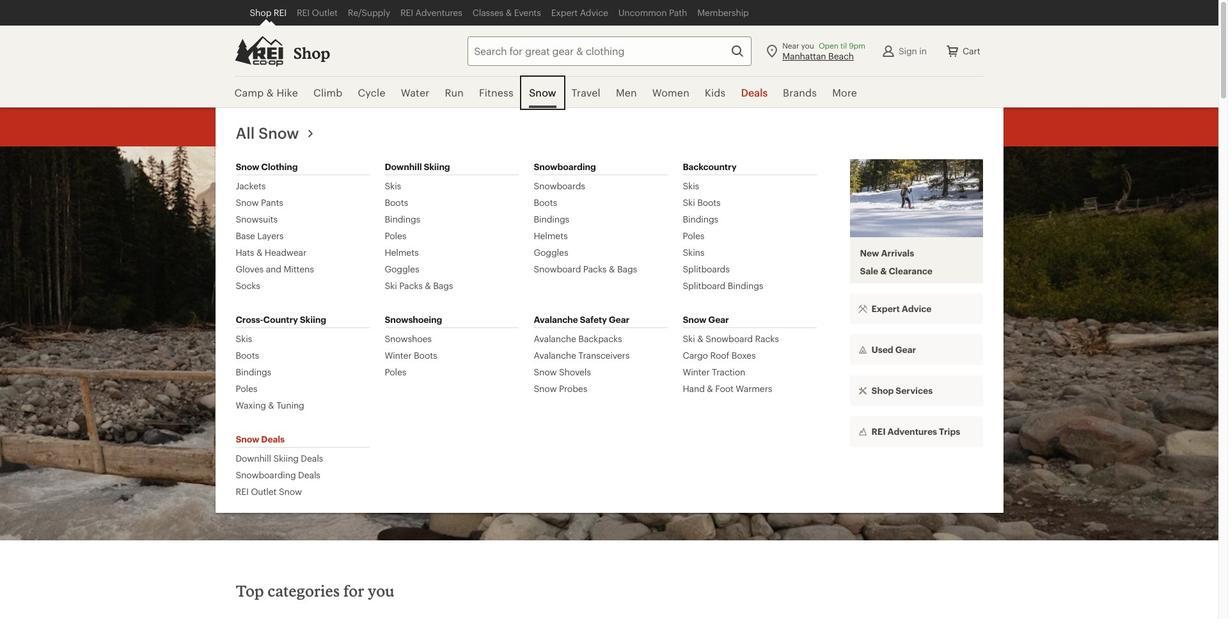 Task type: vqa. For each thing, say whether or not it's contained in the screenshot.
the left "Down"
no



Task type: describe. For each thing, give the bounding box(es) containing it.
headwear
[[265, 247, 306, 258]]

skis boots bindings poles waxing & tuning
[[236, 333, 304, 411]]

1 horizontal spatial goggles link
[[534, 247, 568, 258]]

clothing
[[261, 161, 298, 172]]

plus
[[585, 331, 616, 350]]

winter boots link
[[385, 350, 437, 361]]

boots link for cross-country skiing
[[236, 350, 259, 361]]

boots link for snowboarding
[[534, 197, 557, 209]]

9pm
[[849, 41, 865, 50]]

skins link
[[683, 247, 704, 258]]

avalanche safety gear link
[[534, 312, 629, 328]]

new for new arrivals
[[860, 248, 879, 259]]

snowshoeing through powder on a bluebird day. image
[[850, 159, 983, 238]]

socks
[[236, 280, 260, 291]]

banner containing shop
[[0, 0, 1219, 513]]

events
[[514, 7, 541, 18]]

poles link for waxing & tuning
[[236, 383, 257, 395]]

brands
[[783, 86, 817, 99]]

top categories for you
[[236, 581, 394, 600]]

rei adventures
[[400, 7, 462, 18]]

bindings for skis boots bindings poles helmets goggles ski packs & bags
[[385, 214, 420, 225]]

cross-
[[236, 314, 263, 325]]

boxes
[[732, 350, 756, 361]]

boots link for downhill skiing
[[385, 197, 408, 209]]

clothing
[[620, 331, 680, 350]]

sale & clearance link
[[860, 266, 933, 277]]

snow shovels link
[[534, 367, 591, 378]]

rei inside shop rei link
[[274, 7, 287, 18]]

rest
[[553, 351, 581, 369]]

all snow link
[[236, 121, 320, 144]]

boots for snowboards boots bindings helmets goggles snowboard packs & bags
[[534, 197, 557, 208]]

downhill skiing
[[385, 161, 450, 172]]

snowshoeing
[[385, 314, 442, 325]]

snowshoeing link
[[385, 312, 442, 328]]

shop rei link
[[245, 0, 292, 26]]

manhattan
[[782, 50, 826, 61]]

bindings link for waxing & tuning
[[236, 367, 271, 378]]

camp & hike button
[[234, 77, 306, 109]]

1 horizontal spatial advice
[[902, 303, 932, 314]]

ski inside ski & snowboard racks cargo roof boxes winter traction hand & foot warmers
[[683, 333, 695, 344]]

rei for rei outlet
[[297, 7, 310, 18]]

splitboards link
[[683, 264, 730, 275]]

goggles inside snowboards boots bindings helmets goggles snowboard packs & bags
[[534, 247, 568, 258]]

ski inside skis ski boots bindings poles skins splitboards splitboard bindings
[[683, 197, 695, 208]]

women button
[[645, 77, 697, 109]]

uncommon path
[[618, 7, 687, 18]]

men button
[[608, 77, 645, 109]]

for inside new snow markdowns plus clothing and gear for the rest of the year.
[[752, 331, 773, 350]]

traction
[[712, 367, 745, 377]]

sign
[[899, 45, 917, 56]]

bindings link for skins
[[683, 214, 718, 225]]

snow down splitboard
[[683, 314, 706, 325]]

kids button
[[697, 77, 733, 109]]

1 horizontal spatial expert
[[872, 303, 900, 314]]

of
[[584, 351, 599, 369]]

travel
[[572, 86, 601, 99]]

deals inside dropdown button
[[741, 86, 768, 99]]

& inside dropdown button
[[267, 86, 274, 99]]

beach
[[828, 50, 854, 61]]

men
[[616, 86, 637, 99]]

skis for skis boots bindings poles waxing & tuning
[[236, 333, 252, 344]]

women
[[652, 86, 689, 99]]

snow clothing
[[236, 161, 298, 172]]

camp
[[234, 86, 264, 99]]

hike
[[277, 86, 298, 99]]

safety
[[580, 314, 607, 325]]

path
[[669, 7, 687, 18]]

1 horizontal spatial skiing
[[300, 314, 326, 325]]

deals button
[[733, 77, 775, 109]]

bindings right splitboard
[[728, 280, 763, 291]]

transceivers
[[578, 350, 630, 361]]

poles link for skins
[[683, 230, 705, 242]]

skis for skis boots bindings poles helmets goggles ski packs & bags
[[385, 180, 401, 191]]

base layers link
[[236, 230, 284, 242]]

bindings for snowboards boots bindings helmets goggles snowboard packs & bags
[[534, 214, 569, 225]]

foot
[[715, 383, 734, 394]]

cycle
[[358, 86, 386, 99]]

1 vertical spatial for
[[343, 581, 364, 600]]

poles link down winter boots link
[[385, 367, 406, 378]]

climb button
[[306, 77, 350, 109]]

snow inside downhill skiing deals snowboarding deals rei outlet snow
[[279, 486, 302, 497]]

bindings link for helmets
[[385, 214, 420, 225]]

promotional messages marquee
[[0, 107, 1219, 146]]

gear inside avalanche safety gear link
[[609, 314, 629, 325]]

snow
[[455, 331, 493, 350]]

jackets
[[236, 180, 266, 191]]

1 vertical spatial goggles link
[[385, 264, 419, 275]]

new for new snow markdowns plus clothing and gear for the rest of the year.
[[418, 331, 451, 350]]

membership link
[[692, 0, 754, 26]]

0 vertical spatial expert advice link
[[546, 0, 613, 26]]

1 horizontal spatial the
[[776, 331, 800, 350]]

hats
[[236, 247, 254, 258]]

trips
[[939, 426, 960, 437]]

shop for shop rei
[[250, 7, 271, 18]]

skiing for downhill skiing deals snowboarding deals rei outlet snow
[[273, 453, 299, 464]]

snowboarding link
[[534, 159, 596, 175]]

bindings down ski boots link
[[683, 214, 718, 225]]

snow pants link
[[236, 197, 283, 209]]

bindings for skis boots bindings poles waxing & tuning
[[236, 367, 271, 377]]

shovels
[[559, 367, 591, 377]]

sale & clearance
[[860, 266, 933, 277]]

1 horizontal spatial snowboarding
[[534, 161, 596, 172]]

packs inside skis boots bindings poles helmets goggles ski packs & bags
[[399, 280, 423, 291]]

helmets inside snowboards boots bindings helmets goggles snowboard packs & bags
[[534, 230, 568, 241]]

skis link for skis boots bindings poles helmets goggles ski packs & bags
[[385, 180, 401, 192]]

shop for shop
[[293, 43, 330, 62]]

re/supply link
[[343, 0, 395, 26]]

snow inside 'link'
[[258, 123, 299, 142]]

waxing & tuning link
[[236, 400, 304, 411]]

adventures for rei adventures
[[415, 7, 462, 18]]

ski inside skis boots bindings poles helmets goggles ski packs & bags
[[385, 280, 397, 291]]

snowsuits link
[[236, 214, 278, 225]]

rei for rei adventures trips
[[872, 426, 886, 437]]

splitboard
[[683, 280, 726, 291]]

downhill for downhill skiing deals snowboarding deals rei outlet snow
[[236, 453, 271, 464]]

rei co-op, go to rei.com home page image
[[234, 36, 283, 66]]

socks link
[[236, 280, 260, 292]]

snow down snow shovels link
[[534, 383, 557, 394]]

bindings link for goggles
[[534, 214, 569, 225]]

fitness
[[479, 86, 514, 99]]

snow up 'snow probes' link
[[534, 367, 557, 377]]

snow clothing link
[[236, 159, 298, 175]]

skis ski boots bindings poles skins splitboards splitboard bindings
[[683, 180, 763, 291]]

more button
[[825, 77, 865, 109]]

winter inside snowshoes winter boots poles
[[385, 350, 412, 361]]

rei inside downhill skiing deals snowboarding deals rei outlet snow
[[236, 486, 249, 497]]

ski & snowboard racks link
[[683, 333, 779, 345]]

0 horizontal spatial you
[[368, 581, 394, 600]]

snowboard packs & bags link
[[534, 264, 637, 275]]

Search for great gear & clothing text field
[[468, 36, 752, 66]]

ski boots link
[[683, 197, 721, 209]]

open
[[819, 41, 839, 50]]

snowshoes link
[[385, 333, 432, 345]]

run
[[445, 86, 464, 99]]

mittens
[[284, 264, 314, 274]]

1 vertical spatial expert advice link
[[850, 294, 983, 325]]

rei adventures trips
[[872, 426, 960, 437]]

skis boots bindings poles helmets goggles ski packs & bags
[[385, 180, 453, 291]]



Task type: locate. For each thing, give the bounding box(es) containing it.
1 vertical spatial helmets
[[385, 247, 419, 258]]

1 horizontal spatial adventures
[[888, 426, 937, 437]]

boots link down cross-
[[236, 350, 259, 361]]

0 vertical spatial packs
[[583, 264, 607, 274]]

snowboarding inside downhill skiing deals snowboarding deals rei outlet snow
[[236, 470, 296, 480]]

1 vertical spatial the
[[603, 351, 627, 369]]

2 horizontal spatial skiing
[[424, 161, 450, 172]]

1 horizontal spatial expert advice link
[[850, 294, 983, 325]]

expert right events on the top of page
[[551, 7, 578, 18]]

avalanche transceivers link
[[534, 350, 630, 361]]

rei for rei adventures
[[400, 7, 413, 18]]

goggles
[[534, 247, 568, 258], [385, 264, 419, 274]]

snowboarding up snowboards
[[534, 161, 596, 172]]

bindings link down downhill skiing link
[[385, 214, 420, 225]]

1 vertical spatial ski
[[385, 280, 397, 291]]

shop services
[[872, 385, 933, 396]]

0 horizontal spatial expert advice link
[[546, 0, 613, 26]]

gear for snow gear
[[708, 314, 729, 325]]

poles inside snowshoes winter boots poles
[[385, 367, 406, 377]]

rei adventures link
[[395, 0, 467, 26]]

2 horizontal spatial shop
[[872, 385, 894, 396]]

poles link
[[385, 230, 406, 242], [683, 230, 705, 242], [385, 367, 406, 378], [236, 383, 257, 395]]

1 vertical spatial you
[[368, 581, 394, 600]]

poles inside skis boots bindings poles waxing & tuning
[[236, 383, 257, 394]]

skis inside skis boots bindings poles waxing & tuning
[[236, 333, 252, 344]]

0 horizontal spatial new
[[418, 331, 451, 350]]

cargo roof boxes link
[[683, 350, 756, 361]]

hand
[[683, 383, 705, 394]]

rei outlet
[[297, 7, 338, 18]]

gear inside snow gear link
[[708, 314, 729, 325]]

shop services link
[[850, 376, 983, 406]]

banner
[[0, 0, 1219, 513]]

& right sale
[[880, 266, 887, 277]]

helmets inside skis boots bindings poles helmets goggles ski packs & bags
[[385, 247, 419, 258]]

1 horizontal spatial and
[[684, 331, 711, 350]]

uncommon path link
[[613, 0, 692, 26]]

gear right used
[[895, 344, 916, 355]]

0 vertical spatial advice
[[580, 7, 608, 18]]

classes & events
[[473, 7, 541, 18]]

outlet up shop link
[[312, 7, 338, 18]]

0 vertical spatial expert advice
[[551, 7, 608, 18]]

1 horizontal spatial you
[[801, 41, 814, 50]]

0 horizontal spatial expert advice
[[551, 7, 608, 18]]

search image
[[730, 43, 745, 59]]

boots inside skis boots bindings poles helmets goggles ski packs & bags
[[385, 197, 408, 208]]

boots down snowboards link on the top of page
[[534, 197, 557, 208]]

1 vertical spatial new
[[418, 331, 451, 350]]

uncommon
[[618, 7, 667, 18]]

membership
[[697, 7, 749, 18]]

expert advice link down clearance
[[850, 294, 983, 325]]

in
[[919, 45, 927, 56]]

warmers
[[736, 383, 772, 394]]

helmets link up ski packs & bags 'link'
[[385, 247, 419, 258]]

& inside 'link'
[[880, 266, 887, 277]]

0 horizontal spatial snowboard
[[534, 264, 581, 274]]

avalanche up rest
[[534, 333, 576, 344]]

deals down downhill skiing deals link
[[298, 470, 320, 480]]

0 vertical spatial skiing
[[424, 161, 450, 172]]

avalanche for avalanche safety gear
[[534, 314, 578, 325]]

& left foot
[[707, 383, 713, 394]]

0 horizontal spatial downhill
[[236, 453, 271, 464]]

1 vertical spatial snowboarding
[[236, 470, 296, 480]]

None search field
[[445, 36, 752, 66]]

bags inside skis boots bindings poles helmets goggles ski packs & bags
[[433, 280, 453, 291]]

1 horizontal spatial downhill
[[385, 161, 422, 172]]

expert advice link up search for great gear & clothing text box
[[546, 0, 613, 26]]

used
[[872, 344, 893, 355]]

shop for shop services
[[872, 385, 894, 396]]

packs inside snowboards boots bindings helmets goggles snowboard packs & bags
[[583, 264, 607, 274]]

splitboards
[[683, 264, 730, 274]]

new up sale
[[860, 248, 879, 259]]

winter down cargo
[[683, 367, 710, 377]]

1 vertical spatial helmets link
[[385, 247, 419, 258]]

snowboarding deals link
[[236, 470, 320, 481]]

poles inside skis ski boots bindings poles skins splitboards splitboard bindings
[[683, 230, 705, 241]]

2 horizontal spatial skis link
[[683, 180, 699, 192]]

the right of
[[603, 351, 627, 369]]

0 horizontal spatial skiing
[[273, 453, 299, 464]]

0 vertical spatial shop
[[250, 7, 271, 18]]

bindings link up waxing
[[236, 367, 271, 378]]

deals up downhill skiing deals link
[[261, 434, 285, 445]]

snow probes link
[[534, 383, 587, 395]]

& up cargo
[[697, 333, 703, 344]]

0 vertical spatial downhill
[[385, 161, 422, 172]]

poles for skis boots bindings poles waxing & tuning
[[236, 383, 257, 394]]

camp & hike
[[234, 86, 298, 99]]

2 vertical spatial shop
[[872, 385, 894, 396]]

new arrivals
[[860, 248, 914, 259]]

1 horizontal spatial shop
[[293, 43, 330, 62]]

goggles link up snowboard packs & bags link
[[534, 247, 568, 258]]

gear
[[715, 331, 748, 350]]

0 horizontal spatial and
[[266, 264, 281, 274]]

skis link down cross-
[[236, 333, 252, 345]]

2 vertical spatial avalanche
[[534, 350, 576, 361]]

snowsuits
[[236, 214, 278, 225]]

gloves
[[236, 264, 264, 274]]

skis up ski boots link
[[683, 180, 699, 191]]

1 vertical spatial expert advice
[[872, 303, 932, 314]]

1 vertical spatial and
[[684, 331, 711, 350]]

goggles link up ski packs & bags 'link'
[[385, 264, 419, 275]]

splitboard bindings link
[[683, 280, 763, 292]]

boots down the snowshoes link
[[414, 350, 437, 361]]

goggles inside skis boots bindings poles helmets goggles ski packs & bags
[[385, 264, 419, 274]]

snow deals link
[[236, 432, 285, 447]]

poles link up ski packs & bags 'link'
[[385, 230, 406, 242]]

boots link down snowboards link on the top of page
[[534, 197, 557, 209]]

1 horizontal spatial outlet
[[312, 7, 338, 18]]

skis for skis ski boots bindings poles skins splitboards splitboard bindings
[[683, 180, 699, 191]]

helmets
[[534, 230, 568, 241], [385, 247, 419, 258]]

winter inside ski & snowboard racks cargo roof boxes winter traction hand & foot warmers
[[683, 367, 710, 377]]

snow inside jackets snow pants snowsuits base layers hats & headwear gloves and mittens socks
[[236, 197, 259, 208]]

1 horizontal spatial bags
[[617, 264, 637, 274]]

1 vertical spatial winter
[[683, 367, 710, 377]]

layers
[[257, 230, 284, 241]]

top
[[236, 581, 264, 600]]

rei left the rei outlet
[[274, 7, 287, 18]]

poles for skis boots bindings poles helmets goggles ski packs & bags
[[385, 230, 406, 241]]

skiing inside downhill skiing deals snowboarding deals rei outlet snow
[[273, 453, 299, 464]]

adventures left trips
[[888, 426, 937, 437]]

for right categories at the bottom left of page
[[343, 581, 364, 600]]

new snow markdowns plus clothing and gear for the rest of the year.
[[418, 331, 800, 369]]

classes & events link
[[467, 0, 546, 26]]

backpacks
[[578, 333, 622, 344]]

bindings
[[385, 214, 420, 225], [534, 214, 569, 225], [683, 214, 718, 225], [728, 280, 763, 291], [236, 367, 271, 377]]

skis inside skis ski boots bindings poles skins splitboards splitboard bindings
[[683, 180, 699, 191]]

1 vertical spatial avalanche
[[534, 333, 576, 344]]

boots link down downhill skiing link
[[385, 197, 408, 209]]

0 horizontal spatial bags
[[433, 280, 453, 291]]

and down snow gear link
[[684, 331, 711, 350]]

1 vertical spatial packs
[[399, 280, 423, 291]]

you
[[801, 41, 814, 50], [368, 581, 394, 600]]

new down snowshoeing link
[[418, 331, 451, 350]]

boots inside snowshoes winter boots poles
[[414, 350, 437, 361]]

travel button
[[564, 77, 608, 109]]

1 horizontal spatial new
[[860, 248, 879, 259]]

0 vertical spatial expert
[[551, 7, 578, 18]]

rei inside rei adventures trips link
[[872, 426, 886, 437]]

& left tuning
[[268, 400, 274, 411]]

pants
[[261, 197, 283, 208]]

helmets up snowboard packs & bags link
[[534, 230, 568, 241]]

avalanche for avalanche backpacks avalanche transceivers snow shovels snow probes
[[534, 333, 576, 344]]

skis down cross-
[[236, 333, 252, 344]]

poles up waxing
[[236, 383, 257, 394]]

poles link up skins
[[683, 230, 705, 242]]

boots for skis boots bindings poles waxing & tuning
[[236, 350, 259, 361]]

poles link up waxing
[[236, 383, 257, 395]]

0 horizontal spatial shop
[[250, 7, 271, 18]]

goggles up snowboard packs & bags link
[[534, 247, 568, 258]]

poles inside skis boots bindings poles helmets goggles ski packs & bags
[[385, 230, 406, 241]]

goggles up ski packs & bags 'link'
[[385, 264, 419, 274]]

& inside skis boots bindings poles helmets goggles ski packs & bags
[[425, 280, 431, 291]]

50%
[[596, 267, 678, 319]]

bindings link
[[385, 214, 420, 225], [534, 214, 569, 225], [683, 214, 718, 225], [236, 367, 271, 378]]

skis inside skis boots bindings poles helmets goggles ski packs & bags
[[385, 180, 401, 191]]

None field
[[468, 36, 752, 66]]

rei down snowboarding deals "link"
[[236, 486, 249, 497]]

0 vertical spatial goggles link
[[534, 247, 568, 258]]

1 avalanche from the top
[[534, 314, 578, 325]]

deals
[[741, 86, 768, 99], [261, 434, 285, 445], [301, 453, 323, 464], [298, 470, 320, 480]]

shop down rei outlet link at the left top of page
[[293, 43, 330, 62]]

roof
[[710, 350, 729, 361]]

0 horizontal spatial helmets
[[385, 247, 419, 258]]

0 vertical spatial snowboarding
[[534, 161, 596, 172]]

snow down waxing
[[236, 434, 259, 445]]

1 horizontal spatial packs
[[583, 264, 607, 274]]

bindings inside skis boots bindings poles waxing & tuning
[[236, 367, 271, 377]]

adventures for rei adventures trips
[[888, 426, 937, 437]]

snowboard up roof on the bottom of page
[[706, 333, 753, 344]]

0 horizontal spatial goggles
[[385, 264, 419, 274]]

&
[[506, 7, 512, 18], [267, 86, 274, 99], [256, 247, 262, 258], [609, 264, 615, 274], [880, 266, 887, 277], [425, 280, 431, 291], [697, 333, 703, 344], [707, 383, 713, 394], [268, 400, 274, 411]]

& right to
[[609, 264, 615, 274]]

downhill skiing deals link
[[236, 453, 323, 464]]

shop rei
[[250, 7, 287, 18]]

1 horizontal spatial skis
[[385, 180, 401, 191]]

snow down jackets link
[[236, 197, 259, 208]]

bindings inside snowboards boots bindings helmets goggles snowboard packs & bags
[[534, 214, 569, 225]]

poles for snowshoes winter boots poles
[[385, 367, 406, 377]]

2 vertical spatial skiing
[[273, 453, 299, 464]]

shop left the services
[[872, 385, 894, 396]]

helmets up ski packs & bags 'link'
[[385, 247, 419, 258]]

and inside jackets snow pants snowsuits base layers hats & headwear gloves and mittens socks
[[266, 264, 281, 274]]

2 horizontal spatial boots link
[[534, 197, 557, 209]]

1 horizontal spatial helmets link
[[534, 230, 568, 242]]

deals right kids
[[741, 86, 768, 99]]

winter down the snowshoes link
[[385, 350, 412, 361]]

0 vertical spatial avalanche
[[534, 314, 578, 325]]

expert advice up search for great gear & clothing text box
[[551, 7, 608, 18]]

winter
[[385, 350, 412, 361], [683, 367, 710, 377]]

deals up snowboarding deals "link"
[[301, 453, 323, 464]]

1 horizontal spatial snowboard
[[706, 333, 753, 344]]

rei down shop services
[[872, 426, 886, 437]]

boots down the backcountry link
[[697, 197, 721, 208]]

outlet inside rei outlet link
[[312, 7, 338, 18]]

none search field inside banner
[[445, 36, 752, 66]]

& inside skis boots bindings poles waxing & tuning
[[268, 400, 274, 411]]

downhill inside downhill skiing deals snowboarding deals rei outlet snow
[[236, 453, 271, 464]]

2 horizontal spatial skis
[[683, 180, 699, 191]]

shop up rei co-op, go to rei.com home page link
[[250, 7, 271, 18]]

skiing for downhill skiing
[[424, 161, 450, 172]]

helmets link up snowboard packs & bags link
[[534, 230, 568, 242]]

all
[[236, 123, 255, 142]]

2 horizontal spatial gear
[[895, 344, 916, 355]]

0 horizontal spatial outlet
[[251, 486, 277, 497]]

new inside new snow markdowns plus clothing and gear for the rest of the year.
[[418, 331, 451, 350]]

outlet down snowboarding deals "link"
[[251, 486, 277, 497]]

1 vertical spatial skiing
[[300, 314, 326, 325]]

jackets snow pants snowsuits base layers hats & headwear gloves and mittens socks
[[236, 180, 314, 291]]

racks
[[755, 333, 779, 344]]

cross-country skiing
[[236, 314, 326, 325]]

gear up ski & snowboard racks link
[[708, 314, 729, 325]]

1 horizontal spatial helmets
[[534, 230, 568, 241]]

0 vertical spatial for
[[752, 331, 773, 350]]

0 horizontal spatial boots link
[[236, 350, 259, 361]]

skis link for skis ski boots bindings poles skins splitboards splitboard bindings
[[683, 180, 699, 192]]

you inside near you open til 9pm manhattan beach
[[801, 41, 814, 50]]

1 horizontal spatial goggles
[[534, 247, 568, 258]]

probes
[[559, 383, 587, 394]]

snow gear link
[[683, 312, 729, 328]]

0 horizontal spatial snowboarding
[[236, 470, 296, 480]]

3 avalanche from the top
[[534, 350, 576, 361]]

bindings link down ski boots link
[[683, 214, 718, 225]]

0 horizontal spatial skis
[[236, 333, 252, 344]]

1 vertical spatial downhill
[[236, 453, 271, 464]]

snow right all
[[258, 123, 299, 142]]

gear inside used gear link
[[895, 344, 916, 355]]

winter traction link
[[683, 367, 745, 378]]

snow deals
[[236, 434, 285, 445]]

skis link up ski boots link
[[683, 180, 699, 192]]

poles up skins
[[683, 230, 705, 241]]

and inside new snow markdowns plus clothing and gear for the rest of the year.
[[684, 331, 711, 350]]

more
[[832, 86, 857, 99]]

avalanche
[[534, 314, 578, 325], [534, 333, 576, 344], [534, 350, 576, 361]]

1 horizontal spatial skis link
[[385, 180, 401, 192]]

& inside snowboards boots bindings helmets goggles snowboard packs & bags
[[609, 264, 615, 274]]

0 horizontal spatial helmets link
[[385, 247, 419, 258]]

avalanche up snow shovels link
[[534, 350, 576, 361]]

sale
[[860, 266, 878, 277]]

& inside jackets snow pants snowsuits base layers hats & headwear gloves and mittens socks
[[256, 247, 262, 258]]

a hiker on a log bridge. text reads, up to 50% off. image
[[0, 146, 1219, 541]]

boots down downhill skiing link
[[385, 197, 408, 208]]

poles link for helmets
[[385, 230, 406, 242]]

waxing
[[236, 400, 266, 411]]

0 vertical spatial goggles
[[534, 247, 568, 258]]

poles up ski packs & bags 'link'
[[385, 230, 406, 241]]

expert down sale & clearance 'link'
[[872, 303, 900, 314]]

downhill for downhill skiing
[[385, 161, 422, 172]]

new inside banner
[[860, 248, 879, 259]]

snow up jackets in the left of the page
[[236, 161, 259, 172]]

sign in link
[[876, 38, 932, 64]]

& left hike
[[267, 86, 274, 99]]

0 horizontal spatial for
[[343, 581, 364, 600]]

& right hats
[[256, 247, 262, 258]]

snowboard inside snowboards boots bindings helmets goggles snowboard packs & bags
[[534, 264, 581, 274]]

cargo
[[683, 350, 708, 361]]

boots for skis boots bindings poles helmets goggles ski packs & bags
[[385, 197, 408, 208]]

bags inside snowboards boots bindings helmets goggles snowboard packs & bags
[[617, 264, 637, 274]]

0 horizontal spatial winter
[[385, 350, 412, 361]]

snowboarding up the rei outlet snow link
[[236, 470, 296, 480]]

advice down clearance
[[902, 303, 932, 314]]

& up the snowshoeing
[[425, 280, 431, 291]]

2 avalanche from the top
[[534, 333, 576, 344]]

skis link down downhill skiing link
[[385, 180, 401, 192]]

snowboard inside ski & snowboard racks cargo roof boxes winter traction hand & foot warmers
[[706, 333, 753, 344]]

snow button
[[521, 77, 564, 109]]

rei right shop rei
[[297, 7, 310, 18]]

gear
[[609, 314, 629, 325], [708, 314, 729, 325], [895, 344, 916, 355]]

1 horizontal spatial boots link
[[385, 197, 408, 209]]

1 vertical spatial advice
[[902, 303, 932, 314]]

poles down winter boots link
[[385, 367, 406, 377]]

0 vertical spatial you
[[801, 41, 814, 50]]

0 horizontal spatial advice
[[580, 7, 608, 18]]

adventures left classes
[[415, 7, 462, 18]]

snow inside dropdown button
[[529, 86, 556, 99]]

1 vertical spatial goggles
[[385, 264, 419, 274]]

1 horizontal spatial winter
[[683, 367, 710, 377]]

outlet inside downhill skiing deals snowboarding deals rei outlet snow
[[251, 486, 277, 497]]

advice
[[580, 7, 608, 18], [902, 303, 932, 314]]

snowboard up the "avalanche safety gear"
[[534, 264, 581, 274]]

bindings link down snowboards link on the top of page
[[534, 214, 569, 225]]

0 vertical spatial the
[[776, 331, 800, 350]]

ski up cargo
[[683, 333, 695, 344]]

ski
[[683, 197, 695, 208], [385, 280, 397, 291], [683, 333, 695, 344]]

rei right the re/supply
[[400, 7, 413, 18]]

near
[[782, 41, 799, 50]]

boots down cross-
[[236, 350, 259, 361]]

1 vertical spatial shop
[[293, 43, 330, 62]]

bindings up waxing
[[236, 367, 271, 377]]

0 horizontal spatial gear
[[609, 314, 629, 325]]

0 horizontal spatial expert
[[551, 7, 578, 18]]

1 horizontal spatial expert advice
[[872, 303, 932, 314]]

1 horizontal spatial for
[[752, 331, 773, 350]]

boots inside snowboards boots bindings helmets goggles snowboard packs & bags
[[534, 197, 557, 208]]

packs
[[583, 264, 607, 274], [399, 280, 423, 291]]

bindings down snowboards link on the top of page
[[534, 214, 569, 225]]

snow left travel
[[529, 86, 556, 99]]

1 vertical spatial adventures
[[888, 426, 937, 437]]

snowboarding
[[534, 161, 596, 172], [236, 470, 296, 480]]

cycle button
[[350, 77, 393, 109]]

boots inside skis ski boots bindings poles skins splitboards splitboard bindings
[[697, 197, 721, 208]]

arrivals
[[881, 248, 914, 259]]

expert advice down sale & clearance 'link'
[[872, 303, 932, 314]]

0 vertical spatial outlet
[[312, 7, 338, 18]]

gear for used gear
[[895, 344, 916, 355]]

hats & headwear link
[[236, 247, 306, 258]]

bindings inside skis boots bindings poles helmets goggles ski packs & bags
[[385, 214, 420, 225]]

boots inside skis boots bindings poles waxing & tuning
[[236, 350, 259, 361]]

ski up the snowshoeing
[[385, 280, 397, 291]]

advice up search for great gear & clothing text box
[[580, 7, 608, 18]]

outlet
[[312, 7, 338, 18], [251, 486, 277, 497]]

0 horizontal spatial packs
[[399, 280, 423, 291]]

cart
[[963, 45, 980, 56]]

rei inside rei outlet link
[[297, 7, 310, 18]]

downhill skiing link
[[385, 159, 450, 175]]

gear right safety
[[609, 314, 629, 325]]

poles
[[385, 230, 406, 241], [683, 230, 705, 241], [385, 367, 406, 377], [236, 383, 257, 394]]

avalanche up markdowns
[[534, 314, 578, 325]]

rei inside rei adventures link
[[400, 7, 413, 18]]

0 vertical spatial ski
[[683, 197, 695, 208]]

1 vertical spatial outlet
[[251, 486, 277, 497]]

kids
[[705, 86, 726, 99]]

for right gear
[[752, 331, 773, 350]]

the
[[776, 331, 800, 350], [603, 351, 627, 369]]

1 vertical spatial snowboard
[[706, 333, 753, 344]]

tuning
[[277, 400, 304, 411]]

snow gear
[[683, 314, 729, 325]]

adventures
[[415, 7, 462, 18], [888, 426, 937, 437]]

rei co-op, go to rei.com home page link
[[234, 36, 283, 66]]

ski down the backcountry link
[[683, 197, 695, 208]]

1 vertical spatial expert
[[872, 303, 900, 314]]

0 horizontal spatial skis link
[[236, 333, 252, 345]]

0 vertical spatial snowboard
[[534, 264, 581, 274]]

0 vertical spatial helmets link
[[534, 230, 568, 242]]

0 vertical spatial winter
[[385, 350, 412, 361]]

skis down downhill skiing link
[[385, 180, 401, 191]]

til
[[840, 41, 847, 50]]

& left events on the top of page
[[506, 7, 512, 18]]



